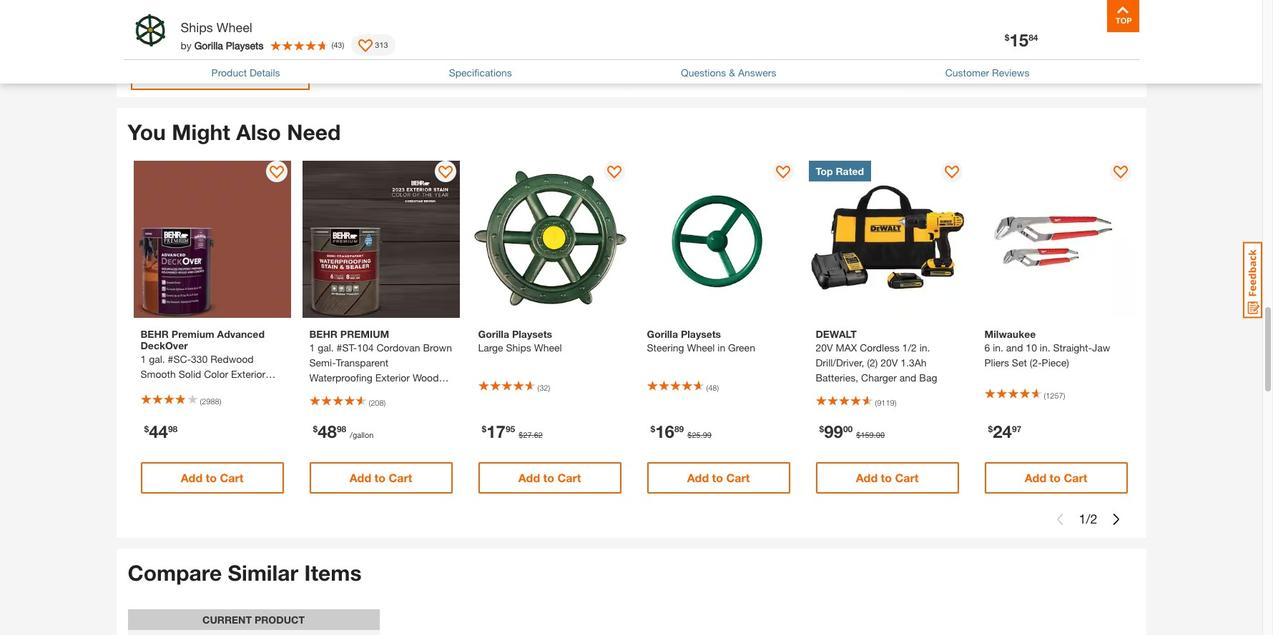 Task type: vqa. For each thing, say whether or not it's contained in the screenshot.
collected within The [This Review Was Collected As Part Of A Promotion.] I Have Happily Owned This Mower For 3 Years, And Its Been Absolutely Great! However, Theres One Issue I Always Seem To Have, I Saw Someone Elses Review Say The Same Thing. The Screws That Attatch The Handle To The Mower Body (On The Right Side On My Mower) Loosen Up All The Time, And I Mean All The Time, Every Time I Go To Mow The Lawn I Have To Tighten The Screws. Other Than The Screw Issue, The Mower Has Been Great, Plenty Of Power For My Weekly Overgrown Grass, Id Absolutely Buy This Again If I Had To!
no



Task type: describe. For each thing, give the bounding box(es) containing it.
product image image
[[127, 7, 173, 54]]

playsets for 17
[[512, 328, 552, 340]]

$ inside $ 44 98
[[144, 424, 149, 435]]

32
[[539, 383, 548, 392]]

add 5 items to cart button
[[131, 62, 309, 90]]

green
[[728, 342, 755, 354]]

compare similar items
[[128, 561, 362, 586]]

behr premium advanced deckover 1 gal. #sc-330 redwood smooth solid color exterior wood and concrete coating
[[141, 328, 268, 395]]

0 horizontal spatial gorilla
[[194, 39, 223, 51]]

gorilla playsets steering wheel in green
[[647, 328, 755, 354]]

by
[[181, 39, 192, 51]]

164
[[202, 4, 254, 42]]

gal. inside behr premium 1 gal. #st-104 cordovan brown semi-transparent waterproofing exterior wood stain and sealer
[[318, 342, 334, 354]]

brown
[[423, 342, 452, 354]]

27
[[523, 430, 532, 440]]

44
[[149, 422, 168, 442]]

questions & answers
[[681, 66, 776, 79]]

20v max cordless 1/2 in. drill/driver, (2) 20v 1.3ah batteries, charger and bag image
[[809, 161, 966, 318]]

(2)
[[867, 357, 878, 369]]

straight-
[[1053, 342, 1092, 354]]

/gallon
[[350, 430, 374, 440]]

1 vertical spatial 20v
[[881, 357, 898, 369]]

1.3ah
[[901, 357, 927, 369]]

max
[[836, 342, 857, 354]]

add to cart button for steering wheel in green
[[647, 463, 790, 494]]

exterior inside 'behr premium advanced deckover 1 gal. #sc-330 redwood smooth solid color exterior wood and concrete coating'
[[231, 368, 266, 380]]

97
[[1012, 424, 1022, 435]]

to inside "add 5 items to cart" button
[[237, 68, 249, 84]]

( for gorilla playsets large ships wheel
[[537, 383, 539, 392]]

rated
[[836, 165, 864, 177]]

batteries,
[[816, 372, 858, 384]]

display image inside 313 dropdown button
[[359, 39, 373, 54]]

( 32 )
[[537, 383, 550, 392]]

add to cart for steering wheel in green
[[687, 471, 750, 485]]

top rated
[[816, 165, 864, 177]]

display image for 48
[[438, 166, 452, 180]]

stain
[[309, 387, 332, 399]]

1 gal. #st-104 cordovan brown semi-transparent waterproofing exterior wood stain and sealer image
[[302, 161, 460, 318]]

behr for /gallon
[[309, 328, 338, 340]]

#st-
[[337, 342, 357, 354]]

add to cart for 1 gal. #sc-330 redwood smooth solid color exterior wood and concrete coating
[[181, 471, 243, 485]]

add to cart for 1 gal. #st-104 cordovan brown semi-transparent waterproofing exterior wood stain and sealer
[[349, 471, 412, 485]]

$ inside subtotal: $ 164
[[191, 9, 200, 29]]

cart for behr premium 1 gal. #st-104 cordovan brown semi-transparent waterproofing exterior wood stain and sealer
[[389, 471, 412, 485]]

next slide image
[[1110, 514, 1122, 526]]

98 for 48
[[337, 424, 346, 435]]

milwaukee
[[984, 328, 1036, 340]]

3 display image from the left
[[944, 166, 959, 180]]

( 9119 )
[[875, 398, 896, 408]]

might
[[172, 120, 230, 145]]

items for similar
[[304, 561, 362, 586]]

. for 17
[[532, 430, 534, 440]]

current
[[202, 615, 252, 627]]

add to cart button for 1 gal. #st-104 cordovan brown semi-transparent waterproofing exterior wood stain and sealer
[[309, 463, 452, 494]]

dewalt
[[816, 328, 857, 340]]

( for behr premium 1 gal. #st-104 cordovan brown semi-transparent waterproofing exterior wood stain and sealer
[[369, 398, 371, 408]]

( 1257 )
[[1044, 391, 1065, 400]]

( 2988 )
[[200, 396, 221, 406]]

premium
[[172, 328, 214, 340]]

$ 16 89 $ 25 . 99
[[650, 422, 712, 442]]

dewalt 20v max cordless 1/2 in. drill/driver, (2) 20v 1.3ah batteries, charger and bag
[[816, 328, 937, 384]]

details
[[250, 66, 280, 79]]

add for behr premium advanced deckover 1 gal. #sc-330 redwood smooth solid color exterior wood and concrete coating
[[181, 471, 203, 485]]

add to cart for 6 in. and 10 in. straight-jaw pliers set (2-piece)
[[1025, 471, 1087, 485]]

top button
[[1107, 0, 1139, 32]]

0 vertical spatial 20v
[[816, 342, 833, 354]]

advanced
[[217, 328, 265, 340]]

&
[[729, 66, 735, 79]]

to for milwaukee 6 in. and 10 in. straight-jaw pliers set (2-piece)
[[1050, 471, 1061, 485]]

semi-
[[309, 357, 336, 369]]

$ inside $ 48 98 /gallon
[[313, 424, 318, 435]]

24
[[993, 422, 1012, 442]]

wood inside behr premium 1 gal. #st-104 cordovan brown semi-transparent waterproofing exterior wood stain and sealer
[[413, 372, 439, 384]]

in. for 24
[[1040, 342, 1050, 354]]

wood inside 'behr premium advanced deckover 1 gal. #sc-330 redwood smooth solid color exterior wood and concrete coating'
[[141, 383, 167, 395]]

exterior inside behr premium 1 gal. #st-104 cordovan brown semi-transparent waterproofing exterior wood stain and sealer
[[375, 372, 410, 384]]

gorilla for 17
[[478, 328, 509, 340]]

( left 313 dropdown button
[[331, 40, 333, 49]]

to for gorilla playsets steering wheel in green
[[712, 471, 723, 485]]

piece)
[[1042, 357, 1069, 369]]

2 horizontal spatial 1
[[1079, 512, 1086, 527]]

and inside behr premium 1 gal. #st-104 cordovan brown semi-transparent waterproofing exterior wood stain and sealer
[[335, 387, 352, 399]]

cordovan
[[376, 342, 420, 354]]

208
[[371, 398, 384, 408]]

color
[[204, 368, 228, 380]]

(2-
[[1030, 357, 1042, 369]]

gorilla for 16
[[647, 328, 678, 340]]

large
[[478, 342, 503, 354]]

99 inside $ 16 89 $ 25 . 99
[[703, 430, 712, 440]]

( for milwaukee 6 in. and 10 in. straight-jaw pliers set (2-piece)
[[1044, 391, 1046, 400]]

by gorilla playsets
[[181, 39, 263, 51]]

gorilla playsets large ships wheel
[[478, 328, 562, 354]]

add to cart for large ships wheel
[[518, 471, 581, 485]]

subtotal: $ 164
[[131, 4, 254, 42]]

charger
[[861, 372, 897, 384]]

1 horizontal spatial 00
[[876, 430, 885, 440]]

( 48 )
[[706, 383, 719, 392]]

ships wheel
[[181, 19, 252, 35]]

) left 313 dropdown button
[[342, 40, 344, 49]]

$ 44 98
[[144, 422, 178, 442]]

) for behr premium 1 gal. #st-104 cordovan brown semi-transparent waterproofing exterior wood stain and sealer
[[384, 398, 386, 408]]

jaw
[[1092, 342, 1110, 354]]

$ 48 98 /gallon
[[313, 422, 374, 442]]

159
[[861, 430, 874, 440]]

answers
[[738, 66, 776, 79]]

display image for 44
[[269, 166, 284, 180]]

cart inside button
[[253, 68, 280, 84]]

steering
[[647, 342, 684, 354]]

cart for milwaukee 6 in. and 10 in. straight-jaw pliers set (2-piece)
[[1064, 471, 1087, 485]]

ships inside gorilla playsets large ships wheel
[[506, 342, 531, 354]]

wheel inside gorilla playsets steering wheel in green
[[687, 342, 715, 354]]

2
[[1090, 512, 1097, 527]]

. for 99
[[874, 430, 876, 440]]

add to cart button for large ships wheel
[[478, 463, 621, 494]]

( for gorilla playsets steering wheel in green
[[706, 383, 708, 392]]

add inside "add 5 items to cart" button
[[160, 68, 185, 84]]

and inside milwaukee 6 in. and 10 in. straight-jaw pliers set (2-piece)
[[1006, 342, 1023, 354]]

you might also need
[[128, 120, 341, 145]]

this is the first slide image
[[1055, 514, 1066, 526]]

and inside 'behr premium advanced deckover 1 gal. #sc-330 redwood smooth solid color exterior wood and concrete coating'
[[169, 383, 186, 395]]

to for behr premium advanced deckover 1 gal. #sc-330 redwood smooth solid color exterior wood and concrete coating
[[206, 471, 217, 485]]

( 43 )
[[331, 40, 344, 49]]



Task type: locate. For each thing, give the bounding box(es) containing it.
1257
[[1046, 391, 1063, 400]]

104
[[357, 342, 374, 354]]

2 add to cart from the left
[[349, 471, 412, 485]]

1 display image from the left
[[438, 166, 452, 180]]

need
[[287, 120, 341, 145]]

1 horizontal spatial wood
[[413, 372, 439, 384]]

large ships wheel image
[[471, 161, 628, 318]]

gorilla up large
[[478, 328, 509, 340]]

add to cart button for 6 in. and 10 in. straight-jaw pliers set (2-piece)
[[984, 463, 1128, 494]]

( down concrete
[[200, 396, 202, 406]]

ships right large
[[506, 342, 531, 354]]

wheel up 32
[[534, 342, 562, 354]]

1 horizontal spatial display image
[[776, 166, 790, 180]]

behr inside behr premium 1 gal. #st-104 cordovan brown semi-transparent waterproofing exterior wood stain and sealer
[[309, 328, 338, 340]]

) for behr premium advanced deckover 1 gal. #sc-330 redwood smooth solid color exterior wood and concrete coating
[[219, 396, 221, 406]]

to
[[237, 68, 249, 84], [206, 471, 217, 485], [374, 471, 386, 485], [543, 471, 554, 485], [712, 471, 723, 485], [881, 471, 892, 485], [1050, 471, 1061, 485]]

3 . from the left
[[874, 430, 876, 440]]

0 horizontal spatial 00
[[843, 424, 853, 435]]

4 add to cart button from the left
[[647, 463, 790, 494]]

playsets up the product details
[[226, 39, 263, 51]]

98 inside $ 44 98
[[168, 424, 178, 435]]

1 add to cart button from the left
[[141, 463, 284, 494]]

and down "solid"
[[169, 383, 186, 395]]

1 98 from the left
[[168, 424, 178, 435]]

6 in. and 10 in. straight-jaw pliers set (2-piece) image
[[977, 161, 1135, 318]]

1 horizontal spatial behr
[[309, 328, 338, 340]]

and down 1.3ah on the right of page
[[900, 372, 916, 384]]

display image
[[438, 166, 452, 180], [776, 166, 790, 180], [944, 166, 959, 180]]

questions
[[681, 66, 726, 79]]

16
[[655, 422, 674, 442]]

20v down dewalt
[[816, 342, 833, 354]]

and down the milwaukee on the bottom
[[1006, 342, 1023, 354]]

1 horizontal spatial gal.
[[318, 342, 334, 354]]

current product
[[202, 615, 305, 627]]

concrete
[[189, 383, 230, 395]]

wood down smooth
[[141, 383, 167, 395]]

98 for 44
[[168, 424, 178, 435]]

( for dewalt 20v max cordless 1/2 in. drill/driver, (2) 20v 1.3ah batteries, charger and bag
[[875, 398, 877, 408]]

playsets inside gorilla playsets large ships wheel
[[512, 328, 552, 340]]

subtotal:
[[131, 22, 186, 38]]

) down charger
[[894, 398, 896, 408]]

playsets
[[226, 39, 263, 51], [512, 328, 552, 340], [681, 328, 721, 340]]

3 add to cart button from the left
[[478, 463, 621, 494]]

1 vertical spatial 48
[[318, 422, 337, 442]]

items
[[199, 68, 233, 84], [304, 561, 362, 586]]

waterproofing
[[309, 372, 373, 384]]

exterior up 'coating'
[[231, 368, 266, 380]]

gal.
[[318, 342, 334, 354], [149, 353, 165, 365]]

add for gorilla playsets large ships wheel
[[518, 471, 540, 485]]

20v right (2)
[[881, 357, 898, 369]]

1 horizontal spatial 1
[[309, 342, 315, 354]]

2 horizontal spatial .
[[874, 430, 876, 440]]

1 left the 2
[[1079, 512, 1086, 527]]

wood
[[413, 372, 439, 384], [141, 383, 167, 395]]

84
[[1029, 32, 1038, 43]]

in. inside the dewalt 20v max cordless 1/2 in. drill/driver, (2) 20v 1.3ah batteries, charger and bag
[[920, 342, 930, 354]]

. inside '$ 17 95 $ 27 . 62'
[[532, 430, 534, 440]]

48 down gorilla playsets steering wheel in green
[[708, 383, 717, 392]]

. inside $ 99 00 $ 159 . 00
[[874, 430, 876, 440]]

( 208 )
[[369, 398, 386, 408]]

0 horizontal spatial items
[[199, 68, 233, 84]]

ships
[[181, 19, 213, 35], [506, 342, 531, 354]]

cordless
[[860, 342, 900, 354]]

playsets for 16
[[681, 328, 721, 340]]

items for 5
[[199, 68, 233, 84]]

43
[[333, 40, 342, 49]]

add
[[160, 68, 185, 84], [181, 471, 203, 485], [349, 471, 371, 485], [518, 471, 540, 485], [687, 471, 709, 485], [856, 471, 878, 485], [1025, 471, 1046, 485]]

display image for $
[[607, 166, 621, 180]]

product
[[211, 66, 247, 79]]

) down gorilla playsets large ships wheel
[[548, 383, 550, 392]]

2 horizontal spatial gorilla
[[647, 328, 678, 340]]

customer reviews
[[945, 66, 1029, 79]]

( up /gallon
[[369, 398, 371, 408]]

1 add to cart from the left
[[181, 471, 243, 485]]

48 left /gallon
[[318, 422, 337, 442]]

1 horizontal spatial exterior
[[375, 372, 410, 384]]

0 horizontal spatial .
[[532, 430, 534, 440]]

1 inside 'behr premium advanced deckover 1 gal. #sc-330 redwood smooth solid color exterior wood and concrete coating'
[[141, 353, 146, 365]]

also
[[236, 120, 281, 145]]

gal. up "semi-"
[[318, 342, 334, 354]]

0 horizontal spatial 1
[[141, 353, 146, 365]]

questions & answers button
[[681, 65, 776, 80], [681, 65, 776, 80]]

0 vertical spatial items
[[199, 68, 233, 84]]

2 horizontal spatial display image
[[944, 166, 959, 180]]

add for gorilla playsets steering wheel in green
[[687, 471, 709, 485]]

add for milwaukee 6 in. and 10 in. straight-jaw pliers set (2-piece)
[[1025, 471, 1046, 485]]

customer
[[945, 66, 989, 79]]

compare
[[128, 561, 222, 586]]

4 add to cart from the left
[[687, 471, 750, 485]]

20v
[[816, 342, 833, 354], [881, 357, 898, 369]]

1 up smooth
[[141, 353, 146, 365]]

89
[[674, 424, 684, 435]]

5 add to cart button from the left
[[816, 463, 959, 494]]

drill/driver,
[[816, 357, 864, 369]]

1 / 2
[[1079, 512, 1097, 527]]

0 horizontal spatial 98
[[168, 424, 178, 435]]

cart for gorilla playsets steering wheel in green
[[726, 471, 750, 485]]

) for milwaukee 6 in. and 10 in. straight-jaw pliers set (2-piece)
[[1063, 391, 1065, 400]]

add to cart button down "25"
[[647, 463, 790, 494]]

add to cart button down $ 44 98
[[141, 463, 284, 494]]

2 horizontal spatial playsets
[[681, 328, 721, 340]]

25
[[692, 430, 701, 440]]

deckover
[[141, 340, 188, 352]]

gal. up smooth
[[149, 353, 165, 365]]

in. right 1/2 at the bottom
[[920, 342, 930, 354]]

. for 16
[[701, 430, 703, 440]]

2 behr from the left
[[309, 328, 338, 340]]

ships up by
[[181, 19, 213, 35]]

330
[[191, 353, 208, 365]]

( down gorilla playsets steering wheel in green
[[706, 383, 708, 392]]

wood down the brown
[[413, 372, 439, 384]]

similar
[[228, 561, 298, 586]]

$ 24 97
[[988, 422, 1022, 442]]

1 horizontal spatial .
[[701, 430, 703, 440]]

pliers
[[984, 357, 1009, 369]]

wheel inside gorilla playsets large ships wheel
[[534, 342, 562, 354]]

0 horizontal spatial wheel
[[217, 19, 252, 35]]

) right the sealer
[[384, 398, 386, 408]]

top
[[816, 165, 833, 177]]

313
[[375, 40, 388, 49]]

in.
[[920, 342, 930, 354], [993, 342, 1003, 354], [1040, 342, 1050, 354]]

2 horizontal spatial wheel
[[687, 342, 715, 354]]

1 horizontal spatial items
[[304, 561, 362, 586]]

0 horizontal spatial playsets
[[226, 39, 263, 51]]

1 in. from the left
[[920, 342, 930, 354]]

0 horizontal spatial gal.
[[149, 353, 165, 365]]

to for gorilla playsets large ships wheel
[[543, 471, 554, 485]]

items inside button
[[199, 68, 233, 84]]

feedback link image
[[1243, 242, 1262, 319]]

behr up the #st-
[[309, 328, 338, 340]]

display image for 24
[[1113, 166, 1128, 180]]

1 horizontal spatial 98
[[337, 424, 346, 435]]

smooth
[[141, 368, 176, 380]]

exterior up the sealer
[[375, 372, 410, 384]]

$ 17 95 $ 27 . 62
[[482, 422, 543, 442]]

. down ( 9119 )
[[874, 430, 876, 440]]

and down waterproofing
[[335, 387, 352, 399]]

1 . from the left
[[532, 430, 534, 440]]

2 . from the left
[[701, 430, 703, 440]]

add 5 items to cart
[[160, 68, 280, 84]]

playsets up "( 32 )"
[[512, 328, 552, 340]]

( for behr premium advanced deckover 1 gal. #sc-330 redwood smooth solid color exterior wood and concrete coating
[[200, 396, 202, 406]]

) down piece) at the right
[[1063, 391, 1065, 400]]

sealer
[[355, 387, 383, 399]]

(
[[331, 40, 333, 49], [537, 383, 539, 392], [706, 383, 708, 392], [1044, 391, 1046, 400], [200, 396, 202, 406], [369, 398, 371, 408], [875, 398, 877, 408]]

add for behr premium 1 gal. #st-104 cordovan brown semi-transparent waterproofing exterior wood stain and sealer
[[349, 471, 371, 485]]

.
[[532, 430, 534, 440], [701, 430, 703, 440], [874, 430, 876, 440]]

5
[[188, 68, 196, 84]]

( down piece) at the right
[[1044, 391, 1046, 400]]

display image for 16
[[776, 166, 790, 180]]

behr premium 1 gal. #st-104 cordovan brown semi-transparent waterproofing exterior wood stain and sealer
[[309, 328, 452, 399]]

1 horizontal spatial 48
[[708, 383, 717, 392]]

add to cart button down /gallon
[[309, 463, 452, 494]]

gal. inside 'behr premium advanced deckover 1 gal. #sc-330 redwood smooth solid color exterior wood and concrete coating'
[[149, 353, 165, 365]]

2 in. from the left
[[993, 342, 1003, 354]]

solid
[[179, 368, 201, 380]]

1 vertical spatial items
[[304, 561, 362, 586]]

add to cart button down 62
[[478, 463, 621, 494]]

wheel up by gorilla playsets
[[217, 19, 252, 35]]

$ 99 00 $ 159 . 00
[[819, 422, 885, 442]]

exterior
[[231, 368, 266, 380], [375, 372, 410, 384]]

0 vertical spatial 48
[[708, 383, 717, 392]]

$ inside $ 24 97
[[988, 424, 993, 435]]

3 in. from the left
[[1040, 342, 1050, 354]]

cart for gorilla playsets large ships wheel
[[557, 471, 581, 485]]

in. right 10
[[1040, 342, 1050, 354]]

to for behr premium 1 gal. #st-104 cordovan brown semi-transparent waterproofing exterior wood stain and sealer
[[374, 471, 386, 485]]

313 button
[[351, 34, 395, 56]]

) down concrete
[[219, 396, 221, 406]]

1
[[309, 342, 315, 354], [141, 353, 146, 365], [1079, 512, 1086, 527]]

15
[[1009, 30, 1029, 50]]

. inside $ 16 89 $ 25 . 99
[[701, 430, 703, 440]]

steering wheel in green image
[[640, 161, 797, 318]]

1/2
[[902, 342, 917, 354]]

gorilla inside gorilla playsets large ships wheel
[[478, 328, 509, 340]]

gorilla down ships wheel
[[194, 39, 223, 51]]

2 add to cart button from the left
[[309, 463, 452, 494]]

. right 95 on the left of page
[[532, 430, 534, 440]]

1 horizontal spatial 20v
[[881, 357, 898, 369]]

)
[[342, 40, 344, 49], [548, 383, 550, 392], [717, 383, 719, 392], [1063, 391, 1065, 400], [219, 396, 221, 406], [384, 398, 386, 408], [894, 398, 896, 408]]

17
[[486, 422, 506, 442]]

behr for 44
[[141, 328, 169, 340]]

99
[[824, 422, 843, 442], [703, 430, 712, 440]]

1 horizontal spatial in.
[[993, 342, 1003, 354]]

add to cart button for 1 gal. #sc-330 redwood smooth solid color exterior wood and concrete coating
[[141, 463, 284, 494]]

0 horizontal spatial ships
[[181, 19, 213, 35]]

$
[[191, 9, 200, 29], [1005, 32, 1009, 43], [144, 424, 149, 435], [313, 424, 318, 435], [482, 424, 486, 435], [650, 424, 655, 435], [819, 424, 824, 435], [988, 424, 993, 435], [519, 430, 523, 440], [687, 430, 692, 440], [856, 430, 861, 440]]

premium
[[340, 328, 389, 340]]

$ 15 84
[[1005, 30, 1038, 50]]

48 for $ 48 98 /gallon
[[318, 422, 337, 442]]

playsets up in
[[681, 328, 721, 340]]

2 horizontal spatial in.
[[1040, 342, 1050, 354]]

0 horizontal spatial exterior
[[231, 368, 266, 380]]

2 98 from the left
[[337, 424, 346, 435]]

you
[[128, 120, 166, 145]]

gorilla
[[194, 39, 223, 51], [478, 328, 509, 340], [647, 328, 678, 340]]

1 horizontal spatial gorilla
[[478, 328, 509, 340]]

) for gorilla playsets steering wheel in green
[[717, 383, 719, 392]]

2988
[[202, 396, 219, 406]]

99 left the 159
[[824, 422, 843, 442]]

specifications button
[[449, 65, 512, 80], [449, 65, 512, 80]]

behr up #sc-
[[141, 328, 169, 340]]

0 horizontal spatial display image
[[438, 166, 452, 180]]

/
[[1086, 512, 1090, 527]]

0 horizontal spatial 20v
[[816, 342, 833, 354]]

9119
[[877, 398, 894, 408]]

6 add to cart button from the left
[[984, 463, 1128, 494]]

$ inside $ 15 84
[[1005, 32, 1009, 43]]

00 right the 159
[[876, 430, 885, 440]]

48 for ( 48 )
[[708, 383, 717, 392]]

and inside the dewalt 20v max cordless 1/2 in. drill/driver, (2) 20v 1.3ah batteries, charger and bag
[[900, 372, 916, 384]]

add to cart button down the 159
[[816, 463, 959, 494]]

and
[[1006, 342, 1023, 354], [900, 372, 916, 384], [169, 383, 186, 395], [335, 387, 352, 399]]

product
[[255, 615, 305, 627]]

) for gorilla playsets large ships wheel
[[548, 383, 550, 392]]

98
[[168, 424, 178, 435], [337, 424, 346, 435]]

gorilla up steering
[[647, 328, 678, 340]]

0 horizontal spatial 48
[[318, 422, 337, 442]]

bag
[[919, 372, 937, 384]]

in
[[718, 342, 725, 354]]

0 horizontal spatial behr
[[141, 328, 169, 340]]

gorilla inside gorilla playsets steering wheel in green
[[647, 328, 678, 340]]

in. right 6
[[993, 342, 1003, 354]]

10
[[1026, 342, 1037, 354]]

0 horizontal spatial wood
[[141, 383, 167, 395]]

add to cart button up this is the first slide icon
[[984, 463, 1128, 494]]

redwood
[[210, 353, 254, 365]]

behr inside 'behr premium advanced deckover 1 gal. #sc-330 redwood smooth solid color exterior wood and concrete coating'
[[141, 328, 169, 340]]

cart for behr premium advanced deckover 1 gal. #sc-330 redwood smooth solid color exterior wood and concrete coating
[[220, 471, 243, 485]]

95
[[506, 424, 515, 435]]

1 gal. #sc-330 redwood smooth solid color exterior wood and concrete coating image
[[133, 161, 291, 318]]

in. for $
[[920, 342, 930, 354]]

( down charger
[[875, 398, 877, 408]]

2 display image from the left
[[776, 166, 790, 180]]

1 inside behr premium 1 gal. #st-104 cordovan brown semi-transparent waterproofing exterior wood stain and sealer
[[309, 342, 315, 354]]

1 up "semi-"
[[309, 342, 315, 354]]

display image
[[359, 39, 373, 54], [269, 166, 284, 180], [607, 166, 621, 180], [1113, 166, 1128, 180]]

99 right "25"
[[703, 430, 712, 440]]

items right "5"
[[199, 68, 233, 84]]

0 horizontal spatial in.
[[920, 342, 930, 354]]

( up 62
[[537, 383, 539, 392]]

6 add to cart from the left
[[1025, 471, 1087, 485]]

add to cart button
[[141, 463, 284, 494], [309, 463, 452, 494], [478, 463, 621, 494], [647, 463, 790, 494], [816, 463, 959, 494], [984, 463, 1128, 494]]

5 add to cart from the left
[[856, 471, 919, 485]]

1 vertical spatial ships
[[506, 342, 531, 354]]

1 horizontal spatial 99
[[824, 422, 843, 442]]

1 horizontal spatial wheel
[[534, 342, 562, 354]]

wheel left in
[[687, 342, 715, 354]]

. right 89
[[701, 430, 703, 440]]

product details button
[[211, 65, 280, 80], [211, 65, 280, 80]]

1 horizontal spatial playsets
[[512, 328, 552, 340]]

00 left the 159
[[843, 424, 853, 435]]

0 vertical spatial ships
[[181, 19, 213, 35]]

62
[[534, 430, 543, 440]]

items right similar
[[304, 561, 362, 586]]

playsets inside gorilla playsets steering wheel in green
[[681, 328, 721, 340]]

1 behr from the left
[[141, 328, 169, 340]]

) down in
[[717, 383, 719, 392]]

1 horizontal spatial ships
[[506, 342, 531, 354]]

) for dewalt 20v max cordless 1/2 in. drill/driver, (2) 20v 1.3ah batteries, charger and bag
[[894, 398, 896, 408]]

coating
[[233, 383, 268, 395]]

98 inside $ 48 98 /gallon
[[337, 424, 346, 435]]

specifications
[[449, 66, 512, 79]]

add to cart
[[181, 471, 243, 485], [349, 471, 412, 485], [518, 471, 581, 485], [687, 471, 750, 485], [856, 471, 919, 485], [1025, 471, 1087, 485]]

0 horizontal spatial 99
[[703, 430, 712, 440]]

3 add to cart from the left
[[518, 471, 581, 485]]



